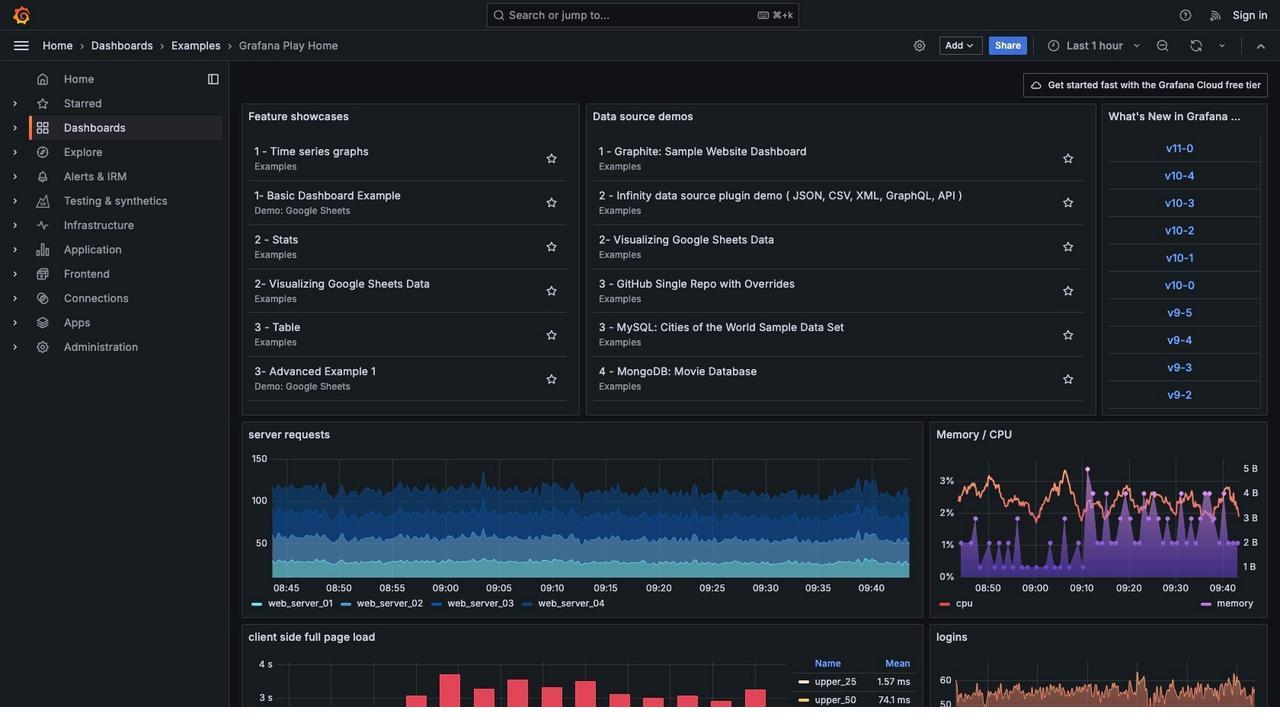 Task type: describe. For each thing, give the bounding box(es) containing it.
mark "1 -  time series graphs" as favorite image
[[546, 153, 558, 165]]

expand section frontend image
[[9, 268, 21, 280]]

grafana image
[[12, 6, 30, 24]]

mark "2 - stats" as favorite image
[[546, 241, 558, 253]]

mark "4 - mongodb: movie database" as favorite image
[[1062, 373, 1074, 385]]

mark "2 - infinity data source plugin demo ( json, csv, xml, graphql, api )" as favorite image
[[1062, 197, 1074, 209]]

expand section application image
[[9, 244, 21, 256]]

undock menu image
[[207, 73, 219, 85]]

dashboard settings image
[[913, 38, 926, 52]]

mark "3- advanced example 1" as favorite image
[[546, 373, 558, 385]]

navigation element
[[0, 61, 229, 372]]

mark "3 - table" as favorite image
[[546, 329, 558, 341]]

help image
[[1179, 8, 1193, 22]]

mark "1- basic dashboard example" as favorite image
[[546, 197, 558, 209]]

expand section apps image
[[9, 317, 21, 329]]

expand section infrastructure image
[[9, 219, 21, 232]]

mark "2- visualizing google sheets data" as favorite image
[[546, 285, 558, 297]]



Task type: locate. For each thing, give the bounding box(es) containing it.
auto refresh turned off. choose refresh time interval image
[[1216, 39, 1228, 51]]

mark "2- visualizing google sheets data" as favorite image
[[1062, 241, 1074, 253]]

close menu image
[[12, 36, 30, 54]]

expand section explore image
[[9, 146, 21, 158]]

expand section testing & synthetics image
[[9, 195, 21, 207]]

refresh dashboard image
[[1189, 38, 1203, 52]]

news image
[[1209, 8, 1223, 22]]

zoom out time range image
[[1156, 38, 1170, 52]]

expand section starred image
[[9, 98, 21, 110]]

expand section connections image
[[9, 293, 21, 305]]

mark "1 - graphite: sample website dashboard" as favorite image
[[1062, 153, 1074, 165]]

mark "3 - mysql: cities of the world sample data set" as favorite image
[[1062, 329, 1074, 341]]

expand section alerts & irm image
[[9, 171, 21, 183]]

mark "3 - github single repo with overrides" as favorite image
[[1062, 285, 1074, 297]]

expand section administration image
[[9, 341, 21, 354]]

expand section dashboards image
[[9, 122, 21, 134]]



